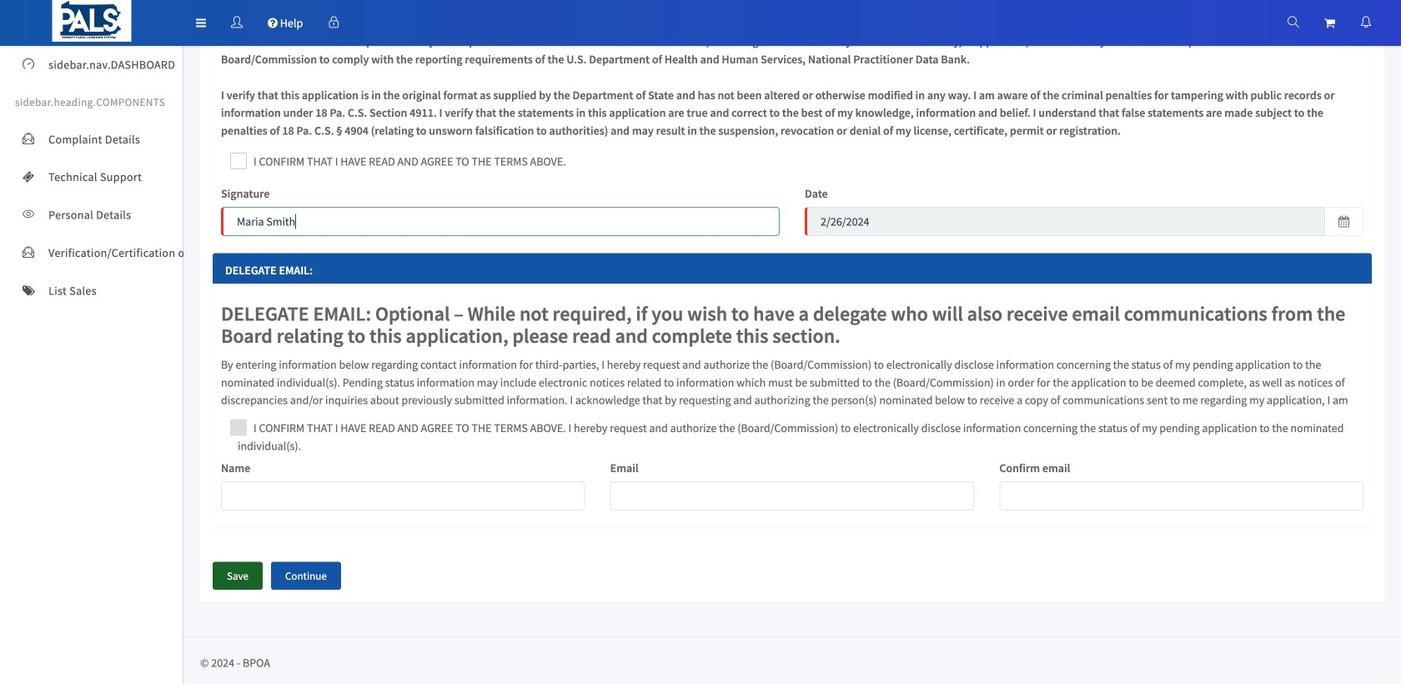 Task type: vqa. For each thing, say whether or not it's contained in the screenshot.
info circle image
no



Task type: locate. For each thing, give the bounding box(es) containing it.
None text field
[[611, 481, 975, 511], [1000, 481, 1364, 511], [611, 481, 975, 511], [1000, 481, 1364, 511]]

None text field
[[221, 481, 585, 511]]

navigation
[[0, 0, 1402, 46]]

check image
[[230, 153, 247, 169]]

app logo image
[[52, 0, 131, 42]]

Enter a date text field
[[805, 207, 1326, 236]]

check image
[[230, 419, 247, 436]]



Task type: describe. For each thing, give the bounding box(es) containing it.
Please type your name. text field
[[221, 207, 780, 236]]



